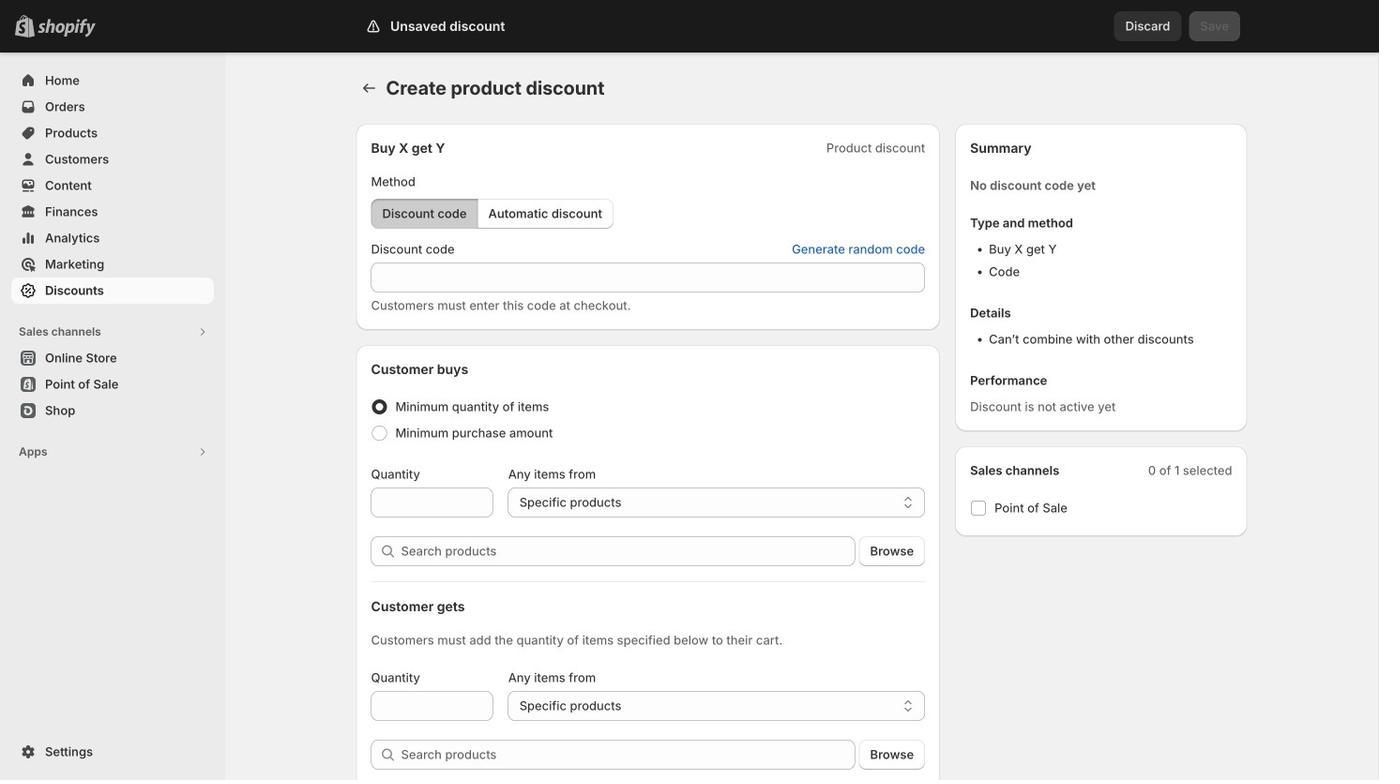 Task type: describe. For each thing, give the bounding box(es) containing it.
2 search products text field from the top
[[401, 740, 855, 770]]



Task type: locate. For each thing, give the bounding box(es) containing it.
shopify image
[[38, 19, 96, 37]]

0 vertical spatial search products text field
[[401, 537, 855, 567]]

1 search products text field from the top
[[401, 537, 855, 567]]

Search products text field
[[401, 537, 855, 567], [401, 740, 855, 770]]

None text field
[[371, 263, 925, 293], [371, 488, 493, 518], [371, 692, 493, 722], [371, 263, 925, 293], [371, 488, 493, 518], [371, 692, 493, 722]]

1 vertical spatial search products text field
[[401, 740, 855, 770]]



